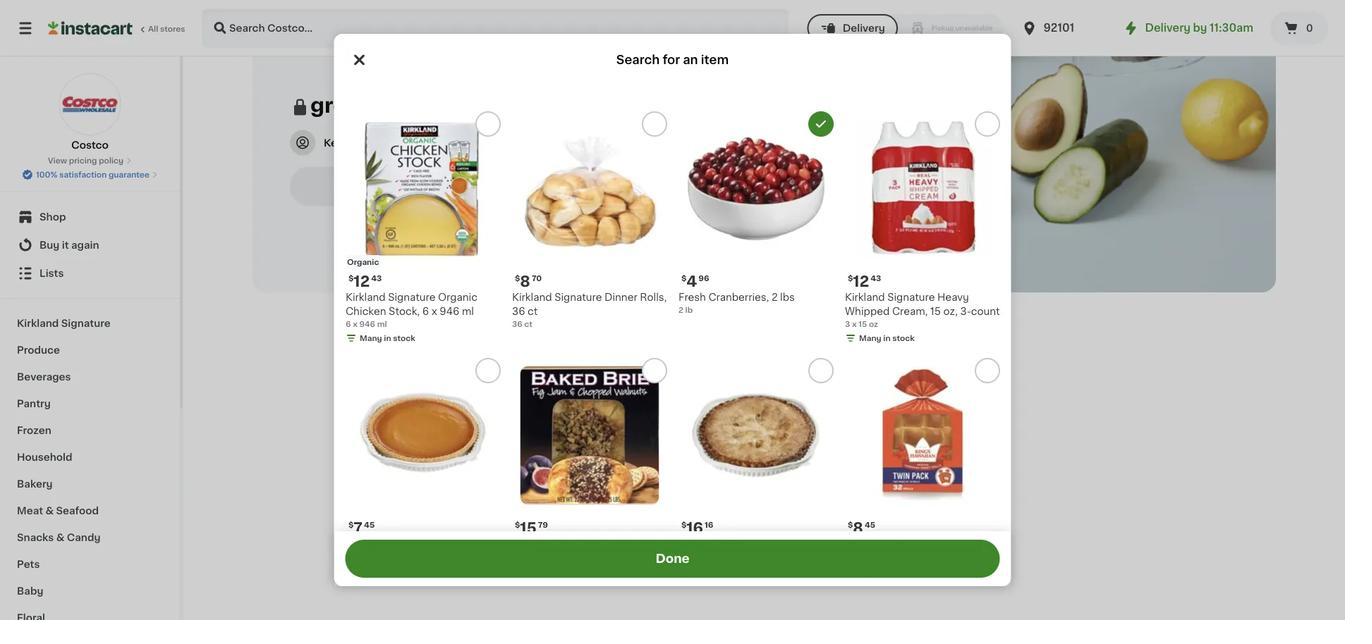 Task type: describe. For each thing, give the bounding box(es) containing it.
buy
[[40, 241, 60, 250]]

whipped
[[845, 307, 890, 317]]

product group containing 15
[[512, 358, 667, 577]]

kendall
[[324, 138, 362, 148]]

1 vertical spatial 15
[[859, 321, 867, 328]]

vicky's kitchen cornbread cranberry stuffing with turkey italian sausage, 40 oz button
[[345, 0, 501, 100]]

view pricing policy link
[[48, 155, 132, 167]]

beverages link
[[8, 364, 171, 391]]

costco link
[[59, 73, 121, 152]]

kirkland for cream,
[[845, 293, 885, 303]]

8 for $ 8 70
[[520, 274, 530, 289]]

stock for stock,
[[393, 335, 415, 343]]

service type group
[[808, 14, 1004, 42]]

pantry link
[[8, 391, 171, 418]]

signature for heavy
[[887, 293, 935, 303]]

view pricing policy
[[48, 157, 124, 165]]

$ inside $ 16 16
[[681, 522, 686, 530]]

search for an item
[[617, 54, 729, 66]]

100% satisfaction guarantee button
[[22, 167, 158, 181]]

70
[[532, 275, 542, 283]]

heavy
[[937, 293, 969, 303]]

shop link
[[8, 203, 171, 231]]

bakery
[[17, 480, 53, 490]]

items for no
[[758, 441, 792, 453]]

1 horizontal spatial ml
[[462, 307, 474, 317]]

again
[[71, 241, 99, 250]]

costco
[[71, 140, 109, 150]]

1 vertical spatial ml
[[377, 321, 387, 328]]

& for snacks
[[56, 533, 64, 543]]

$ inside $ 4 96
[[681, 275, 686, 283]]

79
[[538, 522, 548, 530]]

vicky's
[[345, 49, 380, 59]]

costco logo image
[[59, 73, 121, 135]]

delivery by 11:30am
[[1146, 23, 1254, 33]]

lbs
[[780, 293, 795, 303]]

3-
[[960, 307, 971, 317]]

kirkland signature heavy whipped cream, 15 oz, 3-count 3 x 15 oz
[[845, 293, 1000, 328]]

0 vertical spatial ct
[[527, 307, 538, 317]]

pets link
[[8, 552, 171, 579]]

view
[[48, 157, 67, 165]]

1 to from the left
[[728, 457, 739, 467]]

delivery by 11:30am link
[[1123, 20, 1254, 37]]

11:30am
[[1210, 23, 1254, 33]]

lb
[[685, 307, 693, 314]]

kirkland signature
[[17, 319, 111, 329]]

oz inside vicky's kitchen cornbread cranberry stuffing with turkey italian sausage, 40 oz
[[441, 77, 453, 87]]

all stores
[[148, 25, 185, 33]]

0 vertical spatial organic
[[347, 259, 379, 266]]

x for kirkland signature organic chicken stock, 6 x 946 ml
[[353, 321, 357, 328]]

0 horizontal spatial 6
[[345, 321, 351, 328]]

1 vertical spatial 2
[[678, 307, 683, 314]]

shop
[[40, 212, 66, 222]]

kirkland signature organic chicken stock, 6 x 946 ml 6 x 946 ml
[[345, 293, 477, 328]]

pantry
[[17, 399, 51, 409]]

chicken
[[345, 307, 386, 317]]

cream,
[[892, 307, 928, 317]]

it
[[62, 241, 69, 250]]

by
[[1194, 23, 1208, 33]]

kirkland up the produce
[[17, 319, 59, 329]]

stores
[[160, 25, 185, 33]]

edit items
[[477, 181, 540, 193]]

satisfaction
[[59, 171, 107, 179]]

lists link
[[8, 260, 171, 288]]

2 vertical spatial 15
[[520, 521, 536, 536]]

stock,
[[388, 307, 420, 317]]

item
[[701, 54, 729, 66]]

lists
[[40, 269, 64, 279]]

produce
[[17, 346, 60, 356]]

12 for kirkland signature heavy whipped cream, 15 oz, 3-count
[[853, 274, 869, 289]]

x for kirkland signature heavy whipped cream, 15 oz, 3-count
[[852, 321, 857, 328]]

pricing
[[69, 157, 97, 165]]

cranberries,
[[708, 293, 769, 303]]

frozen
[[17, 426, 51, 436]]

many for chicken
[[360, 335, 382, 343]]

1 horizontal spatial x
[[431, 307, 437, 317]]

$ 15 79
[[515, 521, 548, 536]]

signature up produce link
[[61, 319, 111, 329]]

92101 button
[[1021, 8, 1106, 48]]

meat & seafood link
[[8, 498, 171, 525]]

baby link
[[8, 579, 171, 605]]

$ inside $ 7 45
[[348, 522, 353, 530]]

product group containing 7
[[345, 358, 501, 594]]

done
[[656, 554, 690, 566]]

$ inside $ 8 70
[[515, 275, 520, 283]]

stuffing
[[398, 63, 437, 73]]

12 for kirkland signature organic chicken stock, 6 x 946 ml
[[353, 274, 370, 289]]

search
[[617, 54, 660, 66]]

8 for $ 8 45
[[853, 521, 863, 536]]

all
[[148, 25, 158, 33]]

100% satisfaction guarantee
[[36, 171, 150, 179]]

turkey
[[463, 63, 497, 73]]



Task type: vqa. For each thing, say whether or not it's contained in the screenshot.
continue
no



Task type: locate. For each thing, give the bounding box(es) containing it.
1 vertical spatial 6
[[345, 321, 351, 328]]

groceries
[[310, 95, 414, 115]]

6 right stock,
[[422, 307, 429, 317]]

delivery for delivery
[[843, 23, 885, 33]]

get
[[796, 457, 813, 467]]

1 vertical spatial 8
[[853, 521, 863, 536]]

0 horizontal spatial 15
[[520, 521, 536, 536]]

3
[[845, 321, 850, 328]]

product group
[[345, 111, 501, 347], [512, 111, 667, 330], [678, 111, 834, 316], [845, 111, 1000, 347], [345, 358, 501, 594], [512, 358, 667, 577], [678, 358, 834, 566], [845, 358, 1000, 594]]

italian
[[345, 77, 375, 87]]

add
[[676, 457, 696, 467]]

kirkland inside kirkland signature organic chicken stock, 6 x 946 ml 6 x 946 ml
[[345, 293, 385, 303]]

43 for chicken
[[371, 275, 382, 283]]

signature inside kirkland signature organic chicken stock, 6 x 946 ml 6 x 946 ml
[[388, 293, 435, 303]]

parks
[[364, 138, 393, 148]]

0 button
[[1271, 11, 1329, 45]]

an
[[683, 54, 698, 66]]

x right 3
[[852, 321, 857, 328]]

stock
[[393, 335, 415, 343], [892, 335, 915, 343]]

household link
[[8, 445, 171, 471]]

dinner
[[604, 293, 637, 303]]

in down stock,
[[384, 335, 391, 343]]

0 horizontal spatial many
[[360, 335, 382, 343]]

items right edit
[[505, 181, 540, 193]]

2 vertical spatial items
[[698, 457, 726, 467]]

6 down "chicken"
[[345, 321, 351, 328]]

items right 'add'
[[698, 457, 726, 467]]

1 many from the left
[[360, 335, 382, 343]]

fresh
[[678, 293, 706, 303]]

kirkland inside kirkland signature dinner rolls, 36 ct 36 ct
[[512, 293, 552, 303]]

& for meat
[[45, 507, 54, 517]]

snacks & candy
[[17, 533, 101, 543]]

kirkland up whipped
[[845, 293, 885, 303]]

1 horizontal spatial 43
[[871, 275, 881, 283]]

x right stock,
[[431, 307, 437, 317]]

delivery for delivery by 11:30am
[[1146, 23, 1191, 33]]

2 many from the left
[[859, 335, 881, 343]]

started.
[[815, 457, 854, 467]]

12
[[353, 274, 370, 289], [853, 274, 869, 289]]

edit
[[477, 181, 502, 193]]

43 for whipped
[[871, 275, 881, 283]]

edit items button
[[290, 167, 727, 206]]

45 inside the '$ 8 45'
[[865, 522, 875, 530]]

$ 8 70
[[515, 274, 542, 289]]

1 horizontal spatial stock
[[892, 335, 915, 343]]

in for chicken
[[384, 335, 391, 343]]

$ 12 43 for kirkland signature organic chicken stock, 6 x 946 ml
[[348, 274, 382, 289]]

produce link
[[8, 337, 171, 364]]

1 45 from the left
[[364, 522, 375, 530]]

to left your
[[728, 457, 739, 467]]

for
[[663, 54, 680, 66]]

2 45 from the left
[[865, 522, 875, 530]]

count
[[971, 307, 1000, 317]]

96
[[698, 275, 709, 283]]

ml right stock,
[[462, 307, 474, 317]]

in for whipped
[[883, 335, 891, 343]]

many
[[360, 335, 382, 343], [859, 335, 881, 343]]

kirkland down $ 8 70
[[512, 293, 552, 303]]

0 horizontal spatial 8
[[520, 274, 530, 289]]

2 43 from the left
[[871, 275, 881, 283]]

2 left lbs
[[772, 293, 778, 303]]

43
[[371, 275, 382, 283], [871, 275, 881, 283]]

1 horizontal spatial 15
[[859, 321, 867, 328]]

delivery inside button
[[843, 23, 885, 33]]

1 vertical spatial 946
[[359, 321, 375, 328]]

1 stock from the left
[[393, 335, 415, 343]]

$ 12 43 up whipped
[[848, 274, 881, 289]]

1 $ 12 43 from the left
[[348, 274, 382, 289]]

0 vertical spatial ml
[[462, 307, 474, 317]]

1 horizontal spatial many in stock
[[859, 335, 915, 343]]

100%
[[36, 171, 57, 179]]

0
[[1307, 23, 1314, 33]]

2 in from the left
[[883, 335, 891, 343]]

1 horizontal spatial 6
[[422, 307, 429, 317]]

12 up whipped
[[853, 274, 869, 289]]

2 stock from the left
[[892, 335, 915, 343]]

2 horizontal spatial items
[[758, 441, 792, 453]]

policy
[[99, 157, 124, 165]]

many down "chicken"
[[360, 335, 382, 343]]

$ 16 16
[[681, 521, 713, 536]]

many in stock for whipped
[[859, 335, 915, 343]]

many in stock down whipped
[[859, 335, 915, 343]]

sausage,
[[378, 77, 423, 87]]

$ 7 45
[[348, 521, 375, 536]]

cranberry
[[345, 63, 395, 73]]

kirkland for 36
[[512, 293, 552, 303]]

1 vertical spatial items
[[758, 441, 792, 453]]

guarantee
[[109, 171, 150, 179]]

2 $ 12 43 from the left
[[848, 274, 881, 289]]

items up list
[[758, 441, 792, 453]]

2 to from the left
[[783, 457, 794, 467]]

2
[[772, 293, 778, 303], [678, 307, 683, 314]]

candy
[[67, 533, 101, 543]]

0 horizontal spatial items
[[505, 181, 540, 193]]

15 left 79
[[520, 521, 536, 536]]

8
[[520, 274, 530, 289], [853, 521, 863, 536]]

kirkland for stock,
[[345, 293, 385, 303]]

household
[[17, 453, 72, 463]]

&
[[45, 507, 54, 517], [56, 533, 64, 543]]

1 43 from the left
[[371, 275, 382, 283]]

43 up "chicken"
[[371, 275, 382, 283]]

product group containing 4
[[678, 111, 834, 316]]

946
[[439, 307, 459, 317], [359, 321, 375, 328]]

0 horizontal spatial many in stock
[[360, 335, 415, 343]]

1 horizontal spatial organic
[[438, 293, 477, 303]]

kirkland signature dinner rolls, 36 ct 36 ct
[[512, 293, 667, 328]]

0 vertical spatial 36
[[512, 307, 525, 317]]

15 left oz,
[[930, 307, 941, 317]]

stock down cream,
[[892, 335, 915, 343]]

oz inside 'kirkland signature heavy whipped cream, 15 oz, 3-count 3 x 15 oz'
[[869, 321, 878, 328]]

0 vertical spatial 8
[[520, 274, 530, 289]]

organic inside kirkland signature organic chicken stock, 6 x 946 ml 6 x 946 ml
[[438, 293, 477, 303]]

946 right stock,
[[439, 307, 459, 317]]

dialog
[[334, 0, 1012, 594]]

2 many in stock from the left
[[859, 335, 915, 343]]

0 horizontal spatial ml
[[377, 321, 387, 328]]

ml down "chicken"
[[377, 321, 387, 328]]

$ 12 43 up "chicken"
[[348, 274, 382, 289]]

2 left lb on the right of the page
[[678, 307, 683, 314]]

$ inside $ 15 79
[[515, 522, 520, 530]]

0 vertical spatial &
[[45, 507, 54, 517]]

1 in from the left
[[384, 335, 391, 343]]

stock for cream,
[[892, 335, 915, 343]]

snacks
[[17, 533, 54, 543]]

45 for 7
[[364, 522, 375, 530]]

done button
[[345, 541, 1000, 579]]

40
[[425, 77, 439, 87]]

$ 12 43 for kirkland signature heavy whipped cream, 15 oz, 3-count
[[848, 274, 881, 289]]

0 horizontal spatial 16
[[686, 521, 703, 536]]

kirkland inside 'kirkland signature heavy whipped cream, 15 oz, 3-count 3 x 15 oz'
[[845, 293, 885, 303]]

4
[[686, 274, 697, 289]]

oz down whipped
[[869, 321, 878, 328]]

signature for dinner
[[554, 293, 602, 303]]

0 vertical spatial items
[[505, 181, 540, 193]]

ct
[[527, 307, 538, 317], [524, 321, 532, 328]]

0 horizontal spatial x
[[353, 321, 357, 328]]

1 horizontal spatial &
[[56, 533, 64, 543]]

1 36 from the top
[[512, 307, 525, 317]]

instacart logo image
[[48, 20, 133, 37]]

0 horizontal spatial &
[[45, 507, 54, 517]]

2 36 from the top
[[512, 321, 522, 328]]

dialog containing 12
[[334, 0, 1012, 594]]

0 horizontal spatial 43
[[371, 275, 382, 283]]

0 vertical spatial 946
[[439, 307, 459, 317]]

7
[[353, 521, 362, 536]]

oz down with
[[441, 77, 453, 87]]

1 horizontal spatial oz
[[869, 321, 878, 328]]

0 horizontal spatial 946
[[359, 321, 375, 328]]

1 vertical spatial &
[[56, 533, 64, 543]]

1 horizontal spatial in
[[883, 335, 891, 343]]

92101
[[1044, 23, 1075, 33]]

oz,
[[943, 307, 958, 317]]

1 horizontal spatial to
[[783, 457, 794, 467]]

0 horizontal spatial 2
[[678, 307, 683, 314]]

rolls,
[[640, 293, 667, 303]]

1 horizontal spatial 16
[[705, 522, 713, 530]]

kirkland up "chicken"
[[345, 293, 385, 303]]

meat
[[17, 507, 43, 517]]

0 horizontal spatial 12
[[353, 274, 370, 289]]

signature up stock,
[[388, 293, 435, 303]]

cornbread
[[423, 49, 476, 59]]

signature left dinner
[[554, 293, 602, 303]]

many down whipped
[[859, 335, 881, 343]]

kirkland signature link
[[8, 310, 171, 337]]

items for edit
[[505, 181, 540, 193]]

8 left 70
[[520, 274, 530, 289]]

frozen link
[[8, 418, 171, 445]]

1 horizontal spatial 12
[[853, 274, 869, 289]]

12 up "chicken"
[[353, 274, 370, 289]]

product group containing 16
[[678, 358, 834, 566]]

1 horizontal spatial 946
[[439, 307, 459, 317]]

0 horizontal spatial $ 12 43
[[348, 274, 382, 289]]

all stores link
[[48, 8, 186, 48]]

with
[[440, 63, 461, 73]]

1 horizontal spatial delivery
[[1146, 23, 1191, 33]]

1 12 from the left
[[353, 274, 370, 289]]

45 for 8
[[865, 522, 875, 530]]

2 horizontal spatial x
[[852, 321, 857, 328]]

0 horizontal spatial oz
[[441, 77, 453, 87]]

signature inside kirkland signature dinner rolls, 36 ct 36 ct
[[554, 293, 602, 303]]

to right list
[[783, 457, 794, 467]]

x inside 'kirkland signature heavy whipped cream, 15 oz, 3-count 3 x 15 oz'
[[852, 321, 857, 328]]

6
[[422, 307, 429, 317], [345, 321, 351, 328]]

no items add items to your list to get started.
[[676, 441, 854, 467]]

signature up cream,
[[887, 293, 935, 303]]

in down whipped
[[883, 335, 891, 343]]

items inside button
[[505, 181, 540, 193]]

signature for organic
[[388, 293, 435, 303]]

your
[[741, 457, 764, 467]]

36
[[512, 307, 525, 317], [512, 321, 522, 328]]

signature inside 'kirkland signature heavy whipped cream, 15 oz, 3-count 3 x 15 oz'
[[887, 293, 935, 303]]

1 vertical spatial oz
[[869, 321, 878, 328]]

signature
[[388, 293, 435, 303], [554, 293, 602, 303], [887, 293, 935, 303], [61, 319, 111, 329]]

1 horizontal spatial items
[[698, 457, 726, 467]]

buy it again link
[[8, 231, 171, 260]]

2 12 from the left
[[853, 274, 869, 289]]

many in stock for chicken
[[360, 335, 415, 343]]

1 many in stock from the left
[[360, 335, 415, 343]]

many in stock down stock,
[[360, 335, 415, 343]]

1 horizontal spatial $ 12 43
[[848, 274, 881, 289]]

0 vertical spatial 6
[[422, 307, 429, 317]]

1 horizontal spatial 8
[[853, 521, 863, 536]]

$ 4 96
[[681, 274, 709, 289]]

0 horizontal spatial to
[[728, 457, 739, 467]]

pets
[[17, 560, 40, 570]]

buy it again
[[40, 241, 99, 250]]

stock down stock,
[[393, 335, 415, 343]]

1 vertical spatial organic
[[438, 293, 477, 303]]

2 horizontal spatial 15
[[930, 307, 941, 317]]

delivery button
[[808, 14, 898, 42]]

x down "chicken"
[[353, 321, 357, 328]]

1 vertical spatial ct
[[524, 321, 532, 328]]

1 horizontal spatial 45
[[865, 522, 875, 530]]

baby
[[17, 587, 43, 597]]

0 horizontal spatial delivery
[[843, 23, 885, 33]]

no
[[737, 441, 755, 453]]

0 horizontal spatial organic
[[347, 259, 379, 266]]

seafood
[[56, 507, 99, 517]]

many for whipped
[[859, 335, 881, 343]]

1 horizontal spatial many
[[859, 335, 881, 343]]

0 vertical spatial 15
[[930, 307, 941, 317]]

None search field
[[202, 8, 789, 48]]

0 vertical spatial oz
[[441, 77, 453, 87]]

45
[[364, 522, 375, 530], [865, 522, 875, 530]]

8 down started.
[[853, 521, 863, 536]]

16 inside $ 16 16
[[705, 522, 713, 530]]

unselect item image
[[815, 118, 827, 131]]

bakery link
[[8, 471, 171, 498]]

946 down "chicken"
[[359, 321, 375, 328]]

15 down whipped
[[859, 321, 867, 328]]

list
[[766, 457, 781, 467]]

1 vertical spatial 36
[[512, 321, 522, 328]]

beverages
[[17, 373, 71, 382]]

0 vertical spatial 2
[[772, 293, 778, 303]]

vicky's kitchen cornbread cranberry stuffing with turkey italian sausage, 40 oz
[[345, 49, 497, 87]]

45 inside $ 7 45
[[364, 522, 375, 530]]

0 horizontal spatial stock
[[393, 335, 415, 343]]

& right the meat
[[45, 507, 54, 517]]

43 up whipped
[[871, 275, 881, 283]]

$ inside the '$ 8 45'
[[848, 522, 853, 530]]

0 horizontal spatial in
[[384, 335, 391, 343]]

0 horizontal spatial 45
[[364, 522, 375, 530]]

x
[[431, 307, 437, 317], [353, 321, 357, 328], [852, 321, 857, 328]]

kitchen
[[383, 49, 421, 59]]

& left candy
[[56, 533, 64, 543]]

1 horizontal spatial 2
[[772, 293, 778, 303]]



